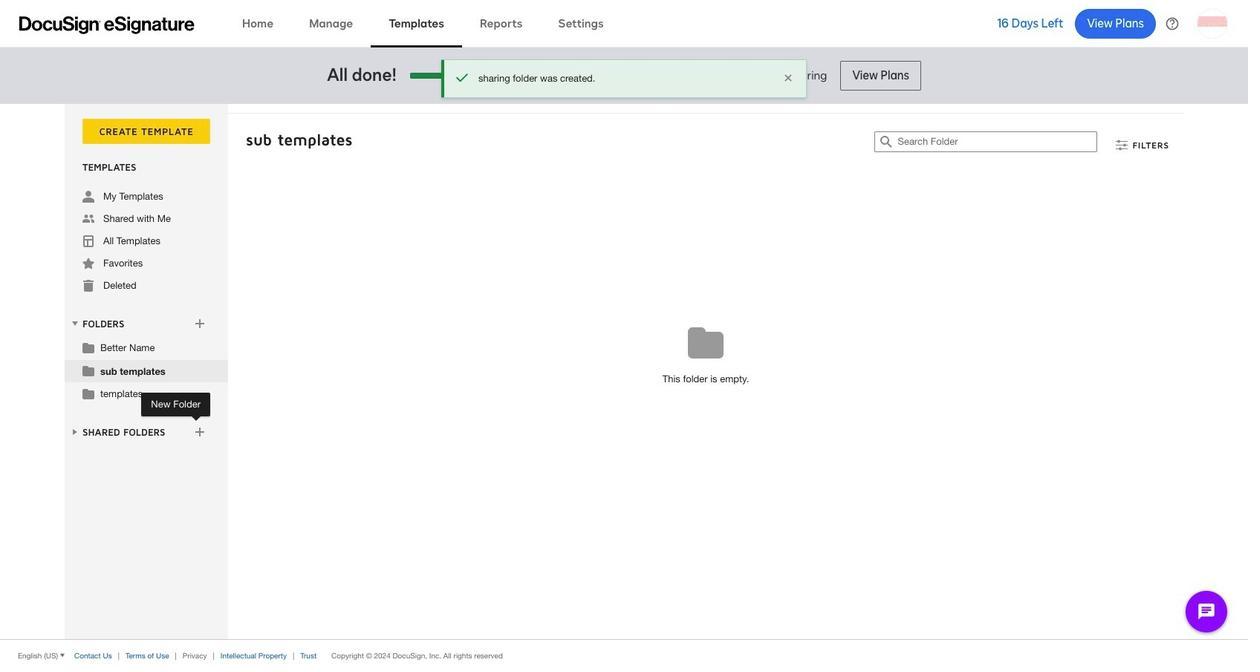 Task type: locate. For each thing, give the bounding box(es) containing it.
folder image
[[83, 342, 94, 354]]

tooltip
[[141, 393, 210, 417]]

1 vertical spatial folder image
[[83, 388, 94, 400]]

Search Folder text field
[[898, 132, 1098, 152]]

0 vertical spatial folder image
[[83, 365, 94, 377]]

more info region
[[0, 640, 1249, 672]]

view shared folders image
[[69, 427, 81, 438]]

1 folder image from the top
[[83, 365, 94, 377]]

folder image
[[83, 365, 94, 377], [83, 388, 94, 400]]

docusign esignature image
[[19, 16, 195, 34]]

your uploaded profile image image
[[1198, 9, 1228, 38]]

star filled image
[[83, 258, 94, 270]]

status
[[479, 72, 772, 85]]



Task type: vqa. For each thing, say whether or not it's contained in the screenshot.
status
yes



Task type: describe. For each thing, give the bounding box(es) containing it.
tooltip inside secondary navigation region
[[141, 393, 210, 417]]

2 folder image from the top
[[83, 388, 94, 400]]

shared image
[[83, 213, 94, 225]]

user image
[[83, 191, 94, 203]]

secondary navigation region
[[65, 104, 1188, 640]]

templates image
[[83, 236, 94, 248]]

trash image
[[83, 280, 94, 292]]

view folders image
[[69, 318, 81, 330]]



